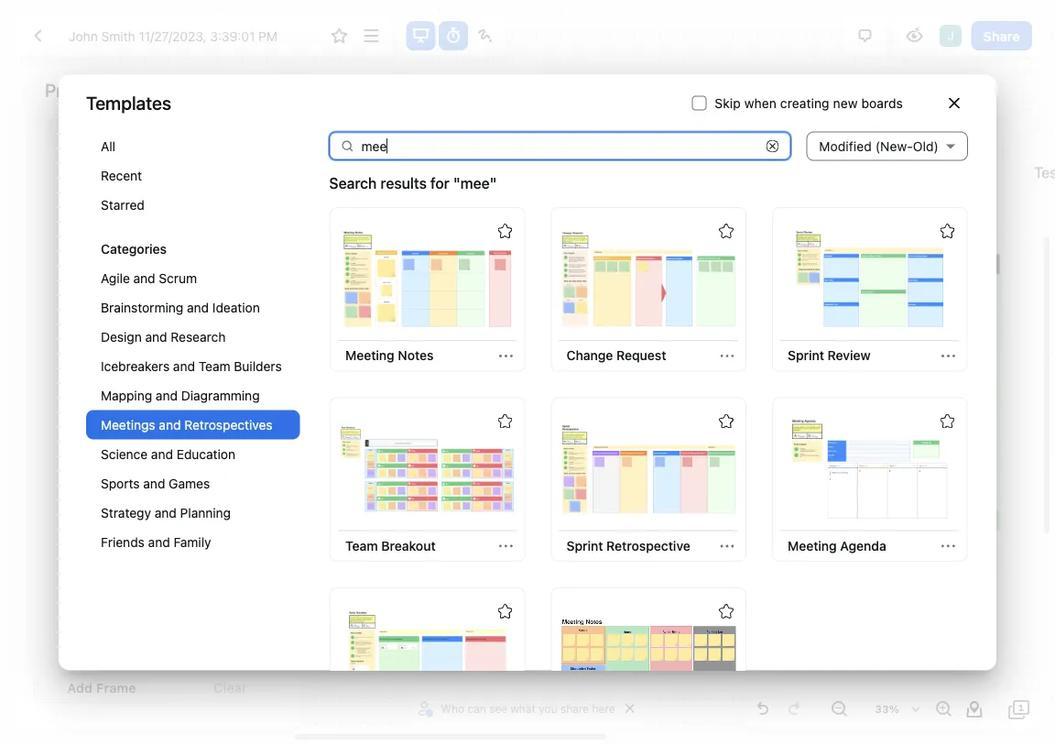 Task type: locate. For each thing, give the bounding box(es) containing it.
team inside categories element
[[199, 358, 231, 373]]

0 vertical spatial sprint
[[788, 348, 824, 363]]

1 vertical spatial sprint
[[566, 538, 603, 553]]

more options for sprint review image
[[942, 349, 955, 362]]

increment seconds image
[[397, 74, 412, 90]]

and for strategy
[[155, 505, 177, 520]]

1 vertical spatial team
[[345, 538, 378, 553]]

thumbnail for meeting notes image
[[340, 227, 515, 329], [561, 607, 736, 710]]

1 vertical spatial card for template meeting notes element
[[551, 587, 746, 745]]

sprint for sprint retrospective
[[566, 538, 603, 553]]

0 horizontal spatial team
[[199, 358, 231, 373]]

1 vertical spatial meeting
[[788, 538, 837, 553]]

thumbnail for meeting agenda image
[[783, 417, 957, 519]]

Document name text field
[[55, 21, 322, 50]]

and up science and education
[[159, 417, 181, 432]]

more options for sprint retrospective image
[[720, 539, 734, 552]]

meeting for meeting agenda
[[788, 538, 837, 553]]

family
[[174, 534, 211, 549]]

dashboard image
[[27, 25, 49, 47]]

change request button
[[559, 341, 674, 370]]

team breakout button
[[338, 531, 443, 560]]

templates image
[[316, 489, 338, 510]]

presentation
[[45, 79, 149, 101]]

more options for meeting agenda image
[[942, 539, 955, 552]]

1 horizontal spatial team
[[345, 538, 378, 553]]

star this whiteboard image inside card for template daily standup element
[[498, 603, 512, 618]]

sprint retrospective button
[[559, 531, 698, 560]]

and
[[133, 270, 155, 285], [187, 300, 209, 315], [145, 329, 167, 344], [173, 358, 195, 373], [156, 387, 178, 403], [159, 417, 181, 432], [151, 446, 173, 461], [143, 475, 165, 491], [155, 505, 177, 520], [148, 534, 170, 549]]

0 horizontal spatial card for template meeting notes element
[[329, 206, 525, 371]]

sports
[[101, 475, 140, 491]]

meeting left agenda
[[788, 538, 837, 553]]

star this whiteboard image inside card for template sprint retrospective element
[[719, 413, 734, 428]]

thumbnail for sprint retrospective image
[[561, 417, 736, 519]]

card for template daily standup element
[[329, 587, 525, 745]]

meetings and retrospectives
[[101, 417, 273, 432]]

sprint left review
[[788, 348, 824, 363]]

1 vertical spatial thumbnail for meeting notes image
[[561, 607, 736, 710]]

0 horizontal spatial thumbnail for meeting notes image
[[340, 227, 515, 329]]

diagramming
[[181, 387, 260, 403]]

team up diagramming
[[199, 358, 231, 373]]

team
[[199, 358, 231, 373], [345, 538, 378, 553]]

planning
[[180, 505, 231, 520]]

card for template team breakout element
[[329, 397, 525, 561]]

games
[[169, 475, 210, 491]]

meeting
[[345, 348, 394, 363], [788, 538, 837, 553]]

icebreakers
[[101, 358, 170, 373]]

sprint left retrospective in the bottom right of the page
[[566, 538, 603, 553]]

0 vertical spatial thumbnail for meeting notes image
[[340, 227, 515, 329]]

change request
[[566, 348, 666, 363]]

star this whiteboard image inside card for template team breakout element
[[498, 413, 512, 428]]

categories
[[101, 241, 167, 256]]

sprint
[[788, 348, 824, 363], [566, 538, 603, 553]]

and up mapping and diagramming
[[173, 358, 195, 373]]

brainstorming
[[101, 300, 184, 315]]

0 horizontal spatial sprint
[[566, 538, 603, 553]]

add frame button
[[34, 674, 170, 703]]

star this whiteboard image
[[719, 223, 734, 238], [498, 413, 512, 428], [719, 413, 734, 428], [498, 603, 512, 618]]

team right upload image
[[345, 538, 378, 553]]

who can see what you share here
[[441, 702, 616, 715]]

all eyes on me image
[[904, 25, 926, 47]]

star this whiteboard image
[[328, 25, 350, 47], [498, 223, 512, 238], [940, 223, 955, 238], [940, 413, 955, 428], [719, 603, 734, 618]]

thumbnail for meeting notes image for card for template meeting notes element to the right
[[561, 607, 736, 710]]

design
[[101, 329, 142, 344]]

meeting agenda button
[[780, 531, 894, 560]]

undo image
[[752, 698, 774, 720]]

more options for change request image
[[720, 349, 734, 362]]

present image
[[410, 25, 432, 47]]

zoom in image
[[933, 698, 955, 720]]

33
[[876, 703, 890, 715]]

Search Templates in Meetings and Retrospectives text field
[[362, 131, 759, 161]]

for
[[431, 174, 450, 191]]

1 horizontal spatial meeting
[[788, 538, 837, 553]]

star this whiteboard image for meeting agenda
[[940, 413, 955, 428]]

and right agile
[[133, 270, 155, 285]]

friends
[[101, 534, 145, 549]]

and down 'strategy and planning'
[[148, 534, 170, 549]]

who
[[441, 702, 465, 715]]

and up research
[[187, 300, 209, 315]]

agenda
[[840, 538, 887, 553]]

and up friends and family
[[155, 505, 177, 520]]

star this whiteboard image for team breakout
[[498, 413, 512, 428]]

1 horizontal spatial sprint
[[788, 348, 824, 363]]

and for icebreakers
[[173, 358, 195, 373]]

meeting left the notes
[[345, 348, 394, 363]]

and for sports
[[143, 475, 165, 491]]

more options for meeting notes image
[[499, 349, 513, 362]]

and up 'strategy and planning'
[[143, 475, 165, 491]]

0 vertical spatial card for template meeting notes element
[[329, 206, 525, 371]]

search
[[329, 174, 377, 191]]

and for mapping
[[156, 387, 178, 403]]

who can see what you share here button
[[415, 695, 620, 722]]

all
[[101, 138, 116, 153]]

meeting inside "element"
[[788, 538, 837, 553]]

meeting notes button
[[338, 341, 441, 370]]

0 vertical spatial meeting
[[345, 348, 394, 363]]

and up sports and games
[[151, 446, 173, 461]]

frame
[[97, 681, 136, 696]]

0 vertical spatial team
[[199, 358, 231, 373]]

more tools image
[[316, 558, 338, 580]]

meeting for meeting notes
[[345, 348, 394, 363]]

decrement minute image
[[339, 141, 353, 157]]

card for template meeting notes element
[[329, 206, 525, 371], [551, 587, 746, 745]]

team inside team breakout button
[[345, 538, 378, 553]]

sprint review button
[[780, 341, 878, 370]]

templates
[[86, 92, 171, 113]]

and down brainstorming
[[145, 329, 167, 344]]

1 horizontal spatial thumbnail for meeting notes image
[[561, 607, 736, 710]]

0 horizontal spatial meeting
[[345, 348, 394, 363]]

builders
[[234, 358, 282, 373]]

and up meetings and retrospectives
[[156, 387, 178, 403]]

meetings
[[101, 417, 155, 432]]



Task type: vqa. For each thing, say whether or not it's contained in the screenshot.
Card for template Team Breakout element
yes



Task type: describe. For each thing, give the bounding box(es) containing it.
add
[[67, 681, 93, 696]]

comment panel image
[[855, 25, 877, 47]]

team breakout
[[345, 538, 435, 553]]

start image
[[458, 75, 495, 112]]

star this whiteboard image for change request
[[719, 223, 734, 238]]

thumbnail for daily standup image
[[340, 607, 515, 710]]

agile and scrum
[[101, 270, 197, 285]]

friends and family
[[101, 534, 211, 549]]

and for design
[[145, 329, 167, 344]]

:
[[371, 92, 379, 133]]

stop image
[[458, 119, 495, 156]]

more options image
[[361, 25, 383, 47]]

increment minute image
[[339, 74, 353, 90]]

recent
[[101, 168, 142, 183]]

search results for "mee" element
[[328, 205, 970, 745]]

%
[[890, 703, 900, 715]]

icebreakers and team builders
[[101, 358, 282, 373]]

thumbnail for meeting notes image for card for template meeting notes element containing meeting notes
[[340, 227, 515, 329]]

card for template meeting notes element containing meeting notes
[[329, 206, 525, 371]]

star this whiteboard image for sprint review
[[940, 223, 955, 238]]

education
[[177, 446, 236, 461]]

agile
[[101, 270, 130, 285]]

sprint review
[[788, 348, 871, 363]]

minute, stepper number field
[[321, 97, 371, 134]]

share
[[561, 702, 589, 715]]

see
[[490, 702, 508, 715]]

and for friends
[[148, 534, 170, 549]]

card for template sprint review element
[[772, 206, 968, 371]]

thumbnail for team breakout image
[[340, 417, 515, 519]]

change
[[566, 348, 613, 363]]

sprint for sprint review
[[788, 348, 824, 363]]

seconds, stepper number field
[[379, 97, 429, 134]]

and for science
[[151, 446, 173, 461]]

brainstorming and ideation
[[101, 300, 260, 315]]

here
[[593, 702, 616, 715]]

search results for "mee"
[[329, 174, 497, 191]]

mapping
[[101, 387, 152, 403]]

skip when creating new boards
[[715, 95, 904, 110]]

scrum
[[159, 270, 197, 285]]

add frame
[[67, 681, 136, 696]]

"mee"
[[453, 174, 497, 191]]

meeting notes
[[345, 348, 434, 363]]

meeting agenda
[[788, 538, 887, 553]]

and for agile
[[133, 270, 155, 285]]

33 %
[[876, 703, 900, 715]]

sports and games
[[101, 475, 210, 491]]

creating
[[781, 95, 830, 110]]

upload image
[[316, 523, 338, 545]]

breakout
[[381, 538, 435, 553]]

pages image
[[1009, 698, 1031, 720]]

star this whiteboard image for meeting notes
[[498, 223, 512, 238]]

science
[[101, 446, 148, 461]]

strategy
[[101, 505, 151, 520]]

1 horizontal spatial card for template meeting notes element
[[551, 587, 746, 745]]

research
[[171, 329, 226, 344]]

strategy and planning
[[101, 505, 231, 520]]

what
[[511, 702, 536, 715]]

skip
[[715, 95, 741, 110]]

more options for team breakout image
[[499, 539, 513, 552]]

when
[[745, 95, 777, 110]]

categories element
[[86, 131, 300, 575]]

share
[[984, 28, 1021, 43]]

search results for "mee" status
[[329, 172, 497, 194]]

and for meetings
[[159, 417, 181, 432]]

review
[[828, 348, 871, 363]]

star this whiteboard image for sprint retrospective
[[719, 413, 734, 428]]

sprint retrospective
[[566, 538, 690, 553]]

ideation
[[213, 300, 260, 315]]

modified (new-old) button
[[807, 116, 969, 176]]

can
[[468, 702, 486, 715]]

card for template meeting agenda element
[[772, 397, 968, 561]]

retrospective
[[606, 538, 690, 553]]

share button
[[972, 21, 1033, 50]]

modified
[[820, 138, 872, 153]]

science and education
[[101, 446, 236, 461]]

notes
[[398, 348, 434, 363]]

zoom out image
[[829, 698, 851, 720]]

modified (new-old)
[[820, 138, 939, 153]]

boards
[[862, 95, 904, 110]]

starred
[[101, 197, 145, 212]]

retrospectives
[[184, 417, 273, 432]]

(new-
[[876, 138, 914, 153]]

and for brainstorming
[[187, 300, 209, 315]]

thumbnail for change request image
[[561, 227, 736, 329]]

thumbnail for sprint review image
[[783, 227, 957, 329]]

laser image
[[475, 25, 497, 47]]

old)
[[914, 138, 939, 153]]

mapping and diagramming
[[101, 387, 260, 403]]

card for template sprint retrospective element
[[551, 397, 746, 561]]

results
[[381, 174, 427, 191]]

card for template change request element
[[551, 206, 746, 371]]

request
[[616, 348, 666, 363]]

new
[[834, 95, 858, 110]]

timer image
[[442, 25, 464, 47]]

design and research
[[101, 329, 226, 344]]

you
[[539, 702, 558, 715]]



